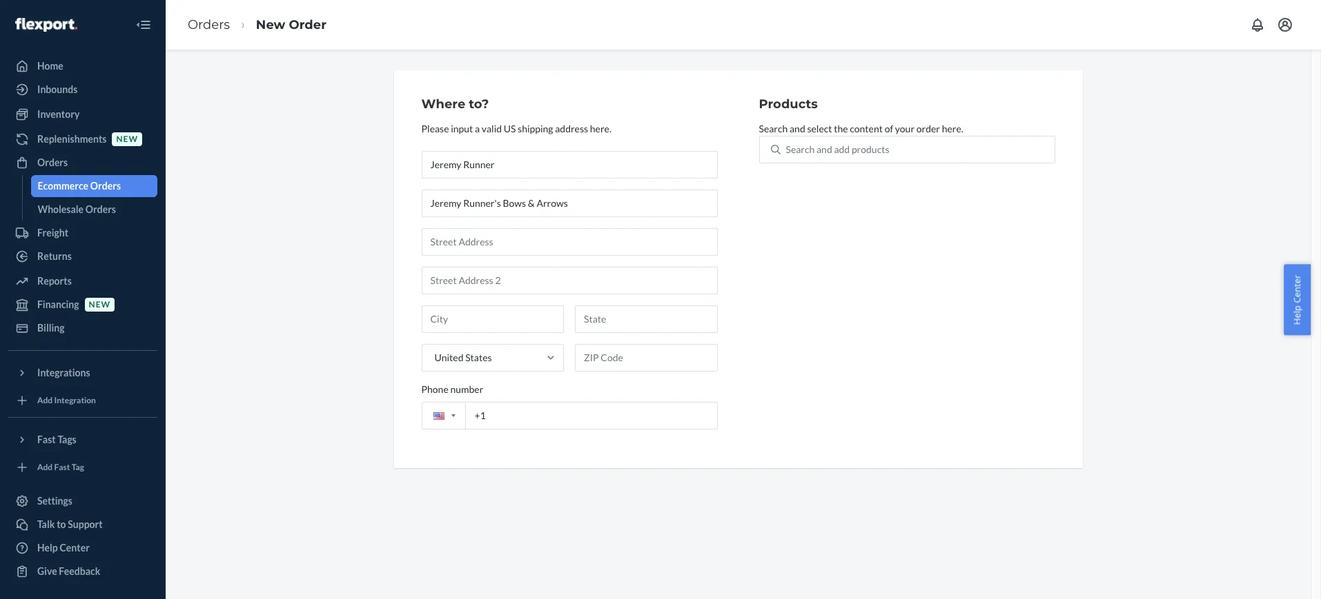 Task type: describe. For each thing, give the bounding box(es) containing it.
returns
[[37, 251, 72, 262]]

products
[[759, 97, 818, 112]]

talk
[[37, 519, 55, 531]]

City text field
[[421, 306, 564, 333]]

open account menu image
[[1277, 17, 1293, 33]]

wholesale orders link
[[31, 199, 157, 221]]

new order link
[[256, 17, 326, 32]]

Company name text field
[[421, 190, 717, 217]]

input
[[451, 123, 473, 134]]

orders inside "breadcrumbs" navigation
[[188, 17, 230, 32]]

freight link
[[8, 222, 157, 244]]

and for add
[[817, 143, 832, 155]]

replenishments
[[37, 133, 107, 145]]

search for search and add products
[[786, 143, 815, 155]]

new for replenishments
[[116, 134, 138, 145]]

ZIP Code text field
[[575, 344, 717, 372]]

where
[[421, 97, 465, 112]]

give feedback
[[37, 566, 100, 578]]

order
[[916, 123, 940, 134]]

inbounds
[[37, 84, 78, 95]]

State text field
[[575, 306, 717, 333]]

new for financing
[[89, 300, 110, 310]]

search image
[[771, 145, 780, 154]]

number
[[450, 384, 483, 395]]

help center inside help center button
[[1291, 275, 1303, 325]]

settings
[[37, 496, 72, 507]]

help center link
[[8, 538, 157, 560]]

inventory link
[[8, 104, 157, 126]]

order
[[289, 17, 326, 32]]

please
[[421, 123, 449, 134]]

1 vertical spatial center
[[60, 542, 90, 554]]

open notifications image
[[1249, 17, 1266, 33]]

returns link
[[8, 246, 157, 268]]

us
[[504, 123, 516, 134]]

please input a valid us shipping address here.
[[421, 123, 611, 134]]

united
[[434, 352, 463, 364]]

close navigation image
[[135, 17, 152, 33]]

1 (702) 123-4567 telephone field
[[421, 402, 717, 430]]

select
[[807, 123, 832, 134]]

a
[[475, 123, 480, 134]]

add integration link
[[8, 390, 157, 412]]

new order
[[256, 17, 326, 32]]

address
[[555, 123, 588, 134]]

integration
[[54, 396, 96, 406]]

valid
[[482, 123, 502, 134]]

center inside button
[[1291, 275, 1303, 303]]

integrations button
[[8, 362, 157, 384]]

ecommerce orders
[[38, 180, 121, 192]]

content
[[850, 123, 883, 134]]

inventory
[[37, 108, 80, 120]]

orders up ecommerce
[[37, 157, 68, 168]]

First & Last Name text field
[[421, 151, 717, 179]]

new
[[256, 17, 285, 32]]

feedback
[[59, 566, 100, 578]]

add for add fast tag
[[37, 463, 53, 473]]

billing
[[37, 322, 65, 334]]

home
[[37, 60, 63, 72]]

and for select
[[790, 123, 805, 134]]

ecommerce
[[38, 180, 88, 192]]

talk to support
[[37, 519, 103, 531]]

reports
[[37, 275, 72, 287]]

united states: + 1 image
[[451, 415, 455, 418]]

give feedback button
[[8, 561, 157, 583]]

shipping
[[518, 123, 553, 134]]



Task type: locate. For each thing, give the bounding box(es) containing it.
add
[[834, 143, 850, 155]]

new down "inventory" link
[[116, 134, 138, 145]]

billing link
[[8, 317, 157, 340]]

search for search and select the content of your order here.
[[759, 123, 788, 134]]

1 horizontal spatial orders link
[[188, 17, 230, 32]]

orders link left new
[[188, 17, 230, 32]]

search right search image
[[786, 143, 815, 155]]

fast inside fast tags 'dropdown button'
[[37, 434, 56, 446]]

products
[[852, 143, 889, 155]]

1 horizontal spatial help
[[1291, 305, 1303, 325]]

where to?
[[421, 97, 489, 112]]

search up search image
[[759, 123, 788, 134]]

Street Address 2 text field
[[421, 267, 717, 295]]

1 horizontal spatial here.
[[942, 123, 963, 134]]

inbounds link
[[8, 79, 157, 101]]

0 vertical spatial help center
[[1291, 275, 1303, 325]]

orders up wholesale orders link
[[90, 180, 121, 192]]

1 horizontal spatial help center
[[1291, 275, 1303, 325]]

1 here. from the left
[[590, 123, 611, 134]]

talk to support button
[[8, 514, 157, 536]]

add fast tag link
[[8, 457, 157, 479]]

fast inside add fast tag link
[[54, 463, 70, 473]]

orders link
[[188, 17, 230, 32], [8, 152, 157, 174]]

reports link
[[8, 271, 157, 293]]

search and select the content of your order here.
[[759, 123, 963, 134]]

new down reports "link"
[[89, 300, 110, 310]]

here. right order
[[942, 123, 963, 134]]

0 horizontal spatial help
[[37, 542, 58, 554]]

add down fast tags
[[37, 463, 53, 473]]

add
[[37, 396, 53, 406], [37, 463, 53, 473]]

0 vertical spatial search
[[759, 123, 788, 134]]

search
[[759, 123, 788, 134], [786, 143, 815, 155]]

give
[[37, 566, 57, 578]]

breadcrumbs navigation
[[177, 5, 337, 45]]

united states
[[434, 352, 492, 364]]

1 vertical spatial fast
[[54, 463, 70, 473]]

0 vertical spatial and
[[790, 123, 805, 134]]

1 horizontal spatial new
[[116, 134, 138, 145]]

0 vertical spatial new
[[116, 134, 138, 145]]

0 horizontal spatial here.
[[590, 123, 611, 134]]

add integration
[[37, 396, 96, 406]]

1 vertical spatial new
[[89, 300, 110, 310]]

fast
[[37, 434, 56, 446], [54, 463, 70, 473]]

0 horizontal spatial new
[[89, 300, 110, 310]]

of
[[885, 123, 893, 134]]

to
[[57, 519, 66, 531]]

home link
[[8, 55, 157, 77]]

support
[[68, 519, 103, 531]]

1 horizontal spatial center
[[1291, 275, 1303, 303]]

1 vertical spatial search
[[786, 143, 815, 155]]

0 vertical spatial help
[[1291, 305, 1303, 325]]

center
[[1291, 275, 1303, 303], [60, 542, 90, 554]]

fast left tags
[[37, 434, 56, 446]]

settings link
[[8, 491, 157, 513]]

wholesale orders
[[38, 204, 116, 215]]

orders left new
[[188, 17, 230, 32]]

phone
[[421, 384, 448, 395]]

help center button
[[1284, 264, 1311, 335]]

fast left tag
[[54, 463, 70, 473]]

1 horizontal spatial and
[[817, 143, 832, 155]]

1 vertical spatial help center
[[37, 542, 90, 554]]

1 vertical spatial and
[[817, 143, 832, 155]]

1 vertical spatial add
[[37, 463, 53, 473]]

to?
[[469, 97, 489, 112]]

and left select
[[790, 123, 805, 134]]

freight
[[37, 227, 68, 239]]

orders link up ecommerce orders
[[8, 152, 157, 174]]

fast tags
[[37, 434, 76, 446]]

and left add
[[817, 143, 832, 155]]

0 horizontal spatial orders link
[[8, 152, 157, 174]]

1 add from the top
[[37, 396, 53, 406]]

new
[[116, 134, 138, 145], [89, 300, 110, 310]]

add fast tag
[[37, 463, 84, 473]]

0 vertical spatial fast
[[37, 434, 56, 446]]

help
[[1291, 305, 1303, 325], [37, 542, 58, 554]]

Street Address text field
[[421, 228, 717, 256]]

financing
[[37, 299, 79, 311]]

integrations
[[37, 367, 90, 379]]

help center
[[1291, 275, 1303, 325], [37, 542, 90, 554]]

tag
[[72, 463, 84, 473]]

add for add integration
[[37, 396, 53, 406]]

help center inside help center link
[[37, 542, 90, 554]]

0 vertical spatial add
[[37, 396, 53, 406]]

here.
[[590, 123, 611, 134], [942, 123, 963, 134]]

0 horizontal spatial center
[[60, 542, 90, 554]]

add left integration
[[37, 396, 53, 406]]

states
[[465, 352, 492, 364]]

1 vertical spatial orders link
[[8, 152, 157, 174]]

2 here. from the left
[[942, 123, 963, 134]]

0 vertical spatial orders link
[[188, 17, 230, 32]]

the
[[834, 123, 848, 134]]

help inside button
[[1291, 305, 1303, 325]]

0 horizontal spatial help center
[[37, 542, 90, 554]]

orders
[[188, 17, 230, 32], [37, 157, 68, 168], [90, 180, 121, 192], [85, 204, 116, 215]]

2 add from the top
[[37, 463, 53, 473]]

wholesale
[[38, 204, 84, 215]]

search and add products
[[786, 143, 889, 155]]

and
[[790, 123, 805, 134], [817, 143, 832, 155]]

your
[[895, 123, 915, 134]]

ecommerce orders link
[[31, 175, 157, 197]]

fast tags button
[[8, 429, 157, 451]]

here. right address
[[590, 123, 611, 134]]

phone number
[[421, 384, 483, 395]]

tags
[[58, 434, 76, 446]]

orders down ecommerce orders link
[[85, 204, 116, 215]]

0 vertical spatial center
[[1291, 275, 1303, 303]]

1 vertical spatial help
[[37, 542, 58, 554]]

flexport logo image
[[15, 18, 77, 32]]

0 horizontal spatial and
[[790, 123, 805, 134]]



Task type: vqa. For each thing, say whether or not it's contained in the screenshot.
phone
yes



